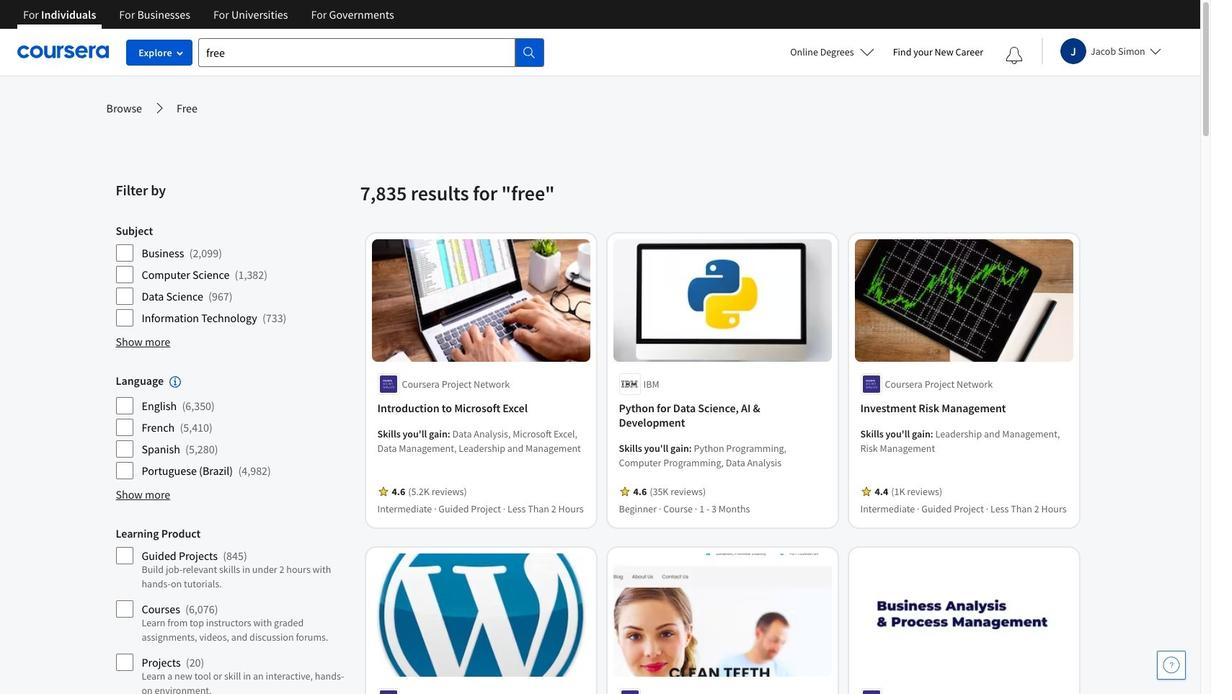 Task type: locate. For each thing, give the bounding box(es) containing it.
2 vertical spatial group
[[116, 526, 351, 694]]

information about this filter group image
[[169, 376, 181, 388]]

2 group from the top
[[116, 373, 351, 480]]

1 vertical spatial group
[[116, 373, 351, 480]]

What do you want to learn? text field
[[198, 38, 515, 67]]

0 vertical spatial group
[[116, 223, 351, 327]]

None search field
[[198, 38, 544, 67]]

3 group from the top
[[116, 526, 351, 694]]

help center image
[[1163, 657, 1180, 674]]

group
[[116, 223, 351, 327], [116, 373, 351, 480], [116, 526, 351, 694]]

1 group from the top
[[116, 223, 351, 327]]



Task type: describe. For each thing, give the bounding box(es) containing it.
banner navigation
[[12, 0, 406, 40]]

coursera image
[[17, 41, 109, 64]]



Task type: vqa. For each thing, say whether or not it's contained in the screenshot.
"Explore"
no



